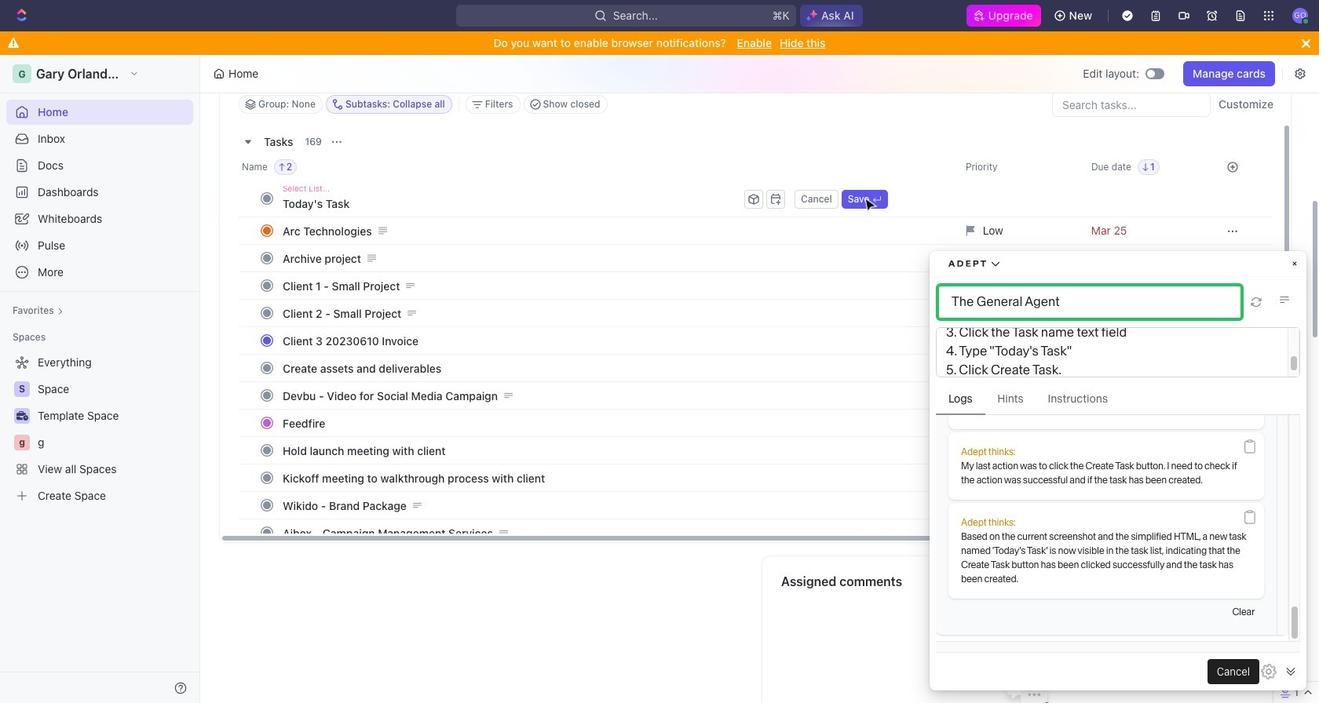 Task type: vqa. For each thing, say whether or not it's contained in the screenshot.
Task Name Or Type '/' For Commands text field
yes



Task type: locate. For each thing, give the bounding box(es) containing it.
gary orlando's workspace, , element
[[13, 64, 31, 83]]

business time image
[[16, 412, 28, 421]]

tree
[[6, 350, 193, 509]]



Task type: describe. For each thing, give the bounding box(es) containing it.
g, , element
[[14, 435, 30, 451]]

space, , element
[[14, 382, 30, 398]]

Search tasks... text field
[[1054, 93, 1211, 116]]

sidebar navigation
[[0, 55, 203, 704]]

Task name or type '/' for commands text field
[[283, 191, 742, 216]]

tree inside the sidebar navigation
[[6, 350, 193, 509]]



